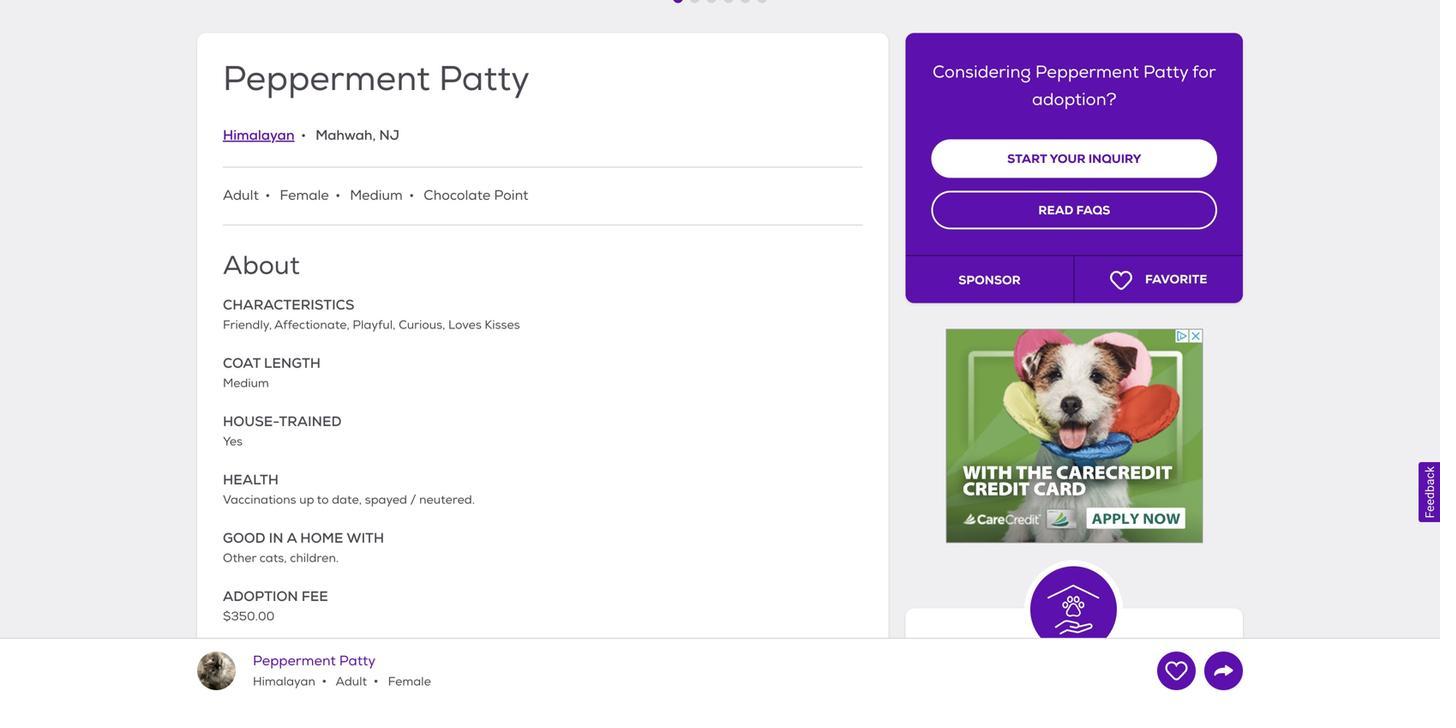 Task type: locate. For each thing, give the bounding box(es) containing it.
friendly,
[[223, 318, 272, 333]]

himalayan link
[[223, 126, 295, 144]]

pepperment  patty image
[[197, 652, 236, 690]]

about
[[223, 250, 300, 282]]

coat length medium
[[223, 354, 321, 391]]

0 horizontal spatial medium
[[223, 376, 269, 391]]

0 horizontal spatial patty
[[339, 652, 376, 670]]

vaccinations
[[223, 493, 296, 508]]

neutered.
[[419, 493, 475, 508]]

medium
[[350, 187, 403, 204], [223, 376, 269, 391]]

read faqs
[[1039, 202, 1111, 218]]

pepperment  patty for adult
[[253, 652, 376, 670]]

your
[[1050, 151, 1086, 167]]

$350.00
[[223, 609, 275, 624]]

patty
[[439, 57, 530, 101], [1144, 61, 1189, 83], [339, 652, 376, 670]]

adult
[[223, 187, 259, 204], [333, 674, 367, 689]]

himalayan
[[223, 126, 295, 144], [253, 674, 316, 689]]

1 horizontal spatial adoption
[[1088, 668, 1202, 700]]

1 horizontal spatial patty
[[439, 57, 530, 101]]

pepperment for adult
[[253, 652, 336, 670]]

mahwah, nj
[[316, 126, 400, 144]]

pepperment
[[223, 57, 430, 101], [1036, 61, 1139, 83], [253, 652, 336, 670]]

pepperment down adoption fee $350.00 in the bottom of the page
[[253, 652, 336, 670]]

pepperment up pet type element
[[223, 57, 430, 101]]

patty for mahwah, nj
[[439, 57, 530, 101]]

sponsor button
[[906, 256, 1075, 303]]

pepperment inside 'considering       pepperment  patty       for adoption?'
[[1036, 61, 1139, 83]]

0 horizontal spatial adoption
[[223, 587, 298, 605]]

for
[[1041, 668, 1083, 700]]

himalayan inside pet type element
[[223, 126, 295, 144]]

0 vertical spatial pepperment  patty
[[223, 57, 530, 101]]

1 horizontal spatial medium
[[350, 187, 403, 204]]

advertisement region
[[946, 329, 1203, 543]]

children.
[[290, 551, 339, 566]]

inquiry
[[1089, 151, 1142, 167]]

adoption
[[223, 587, 298, 605], [1088, 668, 1202, 700]]

trained
[[279, 412, 342, 430]]

adoption up $350.00
[[223, 587, 298, 605]]

0 horizontal spatial adult
[[223, 187, 259, 204]]

date,
[[332, 493, 362, 508]]

to
[[317, 493, 329, 508]]

1 horizontal spatial female
[[385, 674, 431, 689]]

0 horizontal spatial female
[[280, 187, 329, 204]]

characteristics
[[223, 296, 354, 314]]

pepperment  patty for mahwah, nj
[[223, 57, 530, 101]]

with
[[347, 529, 384, 547]]

adoption right for
[[1088, 668, 1202, 700]]

fee
[[302, 587, 328, 605]]

coat
[[223, 354, 261, 372]]

2 horizontal spatial patty
[[1144, 61, 1189, 83]]

cats,
[[260, 551, 287, 566]]

0 vertical spatial adult
[[223, 187, 259, 204]]

start your inquiry
[[1008, 151, 1142, 167]]

other
[[223, 551, 257, 566]]

favorite button
[[1075, 256, 1243, 303]]

adoption inside felines for adoption cat rescue
[[1088, 668, 1202, 700]]

up
[[299, 493, 314, 508]]

medium down nj
[[350, 187, 403, 204]]

kisses
[[485, 318, 520, 333]]

start
[[1008, 151, 1047, 167]]

1 horizontal spatial adult
[[333, 674, 367, 689]]

pepperment  patty down fee
[[253, 652, 376, 670]]

read faqs link
[[932, 191, 1218, 229]]

medium inside pet physical characteristics element
[[350, 187, 403, 204]]

pepperment  patty up nj
[[223, 57, 530, 101]]

spayed
[[365, 493, 407, 508]]

female
[[280, 187, 329, 204], [385, 674, 431, 689]]

0 vertical spatial adoption
[[223, 587, 298, 605]]

adoption fee $350.00
[[223, 587, 328, 624]]

pepperment for mahwah, nj
[[223, 57, 430, 101]]

1 vertical spatial medium
[[223, 376, 269, 391]]

pepperment  patty
[[223, 57, 530, 101], [253, 652, 376, 670]]

1 vertical spatial pepperment  patty
[[253, 652, 376, 670]]

female inside pet physical characteristics element
[[280, 187, 329, 204]]

adoption?
[[1033, 89, 1117, 111]]

medium down 'coat'
[[223, 376, 269, 391]]

affectionate,
[[274, 318, 350, 333]]

1 vertical spatial adoption
[[1088, 668, 1202, 700]]

0 vertical spatial himalayan
[[223, 126, 295, 144]]

felines
[[948, 668, 1034, 700]]

0 vertical spatial female
[[280, 187, 329, 204]]

pepperment up adoption?
[[1036, 61, 1139, 83]]

0 vertical spatial medium
[[350, 187, 403, 204]]

pet physical characteristics element
[[223, 185, 863, 207]]



Task type: describe. For each thing, give the bounding box(es) containing it.
1 vertical spatial adult
[[333, 674, 367, 689]]

curious,
[[399, 318, 445, 333]]

patty for adult
[[339, 652, 376, 670]]

point
[[494, 187, 529, 204]]

house-trained yes
[[223, 412, 342, 449]]

characteristics friendly, affectionate, playful, curious, loves kisses
[[223, 296, 520, 333]]

sponsor
[[959, 272, 1021, 288]]

read
[[1039, 202, 1074, 218]]

medium inside coat length medium
[[223, 376, 269, 391]]

chocolate
[[424, 187, 491, 204]]

faqs
[[1077, 202, 1111, 218]]

house-
[[223, 412, 279, 430]]

cat
[[1005, 698, 1049, 703]]

favorite
[[1146, 271, 1208, 287]]

adult inside pet physical characteristics element
[[223, 187, 259, 204]]

considering       pepperment  patty       for adoption?
[[933, 61, 1217, 111]]

1 vertical spatial female
[[385, 674, 431, 689]]

health
[[223, 471, 279, 489]]

health vaccinations up to date, spayed / neutered.
[[223, 471, 475, 508]]

/
[[410, 493, 416, 508]]

loves
[[449, 318, 482, 333]]

petfinder alert image
[[223, 687, 242, 703]]

adoption inside adoption fee $350.00
[[223, 587, 298, 605]]

in
[[269, 529, 283, 547]]

length
[[264, 354, 321, 372]]

good in a home with other cats, children.
[[223, 529, 384, 566]]

home
[[300, 529, 343, 547]]

a
[[287, 529, 297, 547]]

1 vertical spatial himalayan
[[253, 674, 316, 689]]

yes
[[223, 434, 243, 449]]

pet type element
[[223, 124, 400, 146]]

for
[[1193, 61, 1217, 83]]

felines for adoption cat rescue
[[948, 668, 1202, 703]]

good
[[223, 529, 266, 547]]

start your inquiry link
[[932, 139, 1218, 178]]

mahwah,
[[316, 126, 376, 144]]

considering
[[933, 61, 1031, 83]]

felines for adoption cat rescue link
[[923, 668, 1226, 703]]

patty inside 'considering       pepperment  patty       for adoption?'
[[1144, 61, 1189, 83]]

chocolate point
[[424, 187, 529, 204]]

playful,
[[353, 318, 396, 333]]

rescue
[[1056, 698, 1145, 703]]

nj
[[379, 126, 400, 144]]



Task type: vqa. For each thing, say whether or not it's contained in the screenshot.
the topmost the Female
yes



